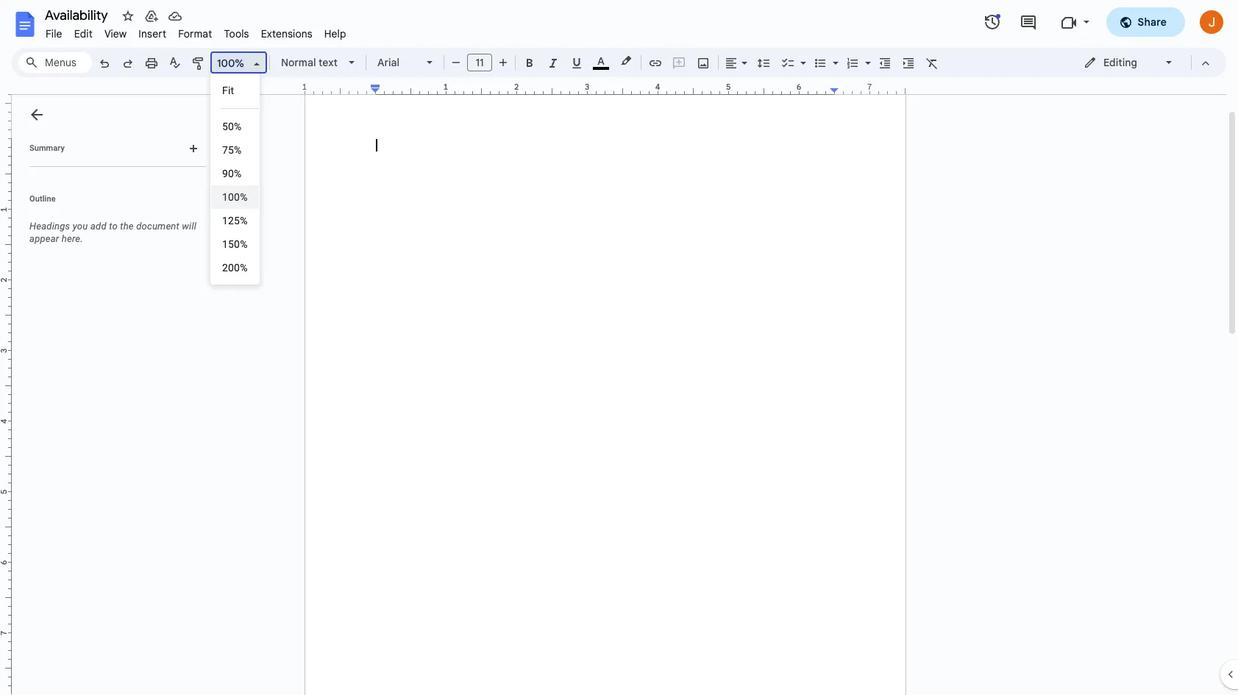 Task type: describe. For each thing, give the bounding box(es) containing it.
editing
[[1104, 56, 1138, 69]]

appear
[[29, 233, 59, 244]]

share
[[1138, 15, 1167, 29]]

help menu item
[[318, 25, 352, 43]]

headings you add to the document will appear here.
[[29, 221, 197, 244]]

menu bar banner
[[0, 0, 1239, 695]]

Menus field
[[18, 52, 92, 73]]

summary
[[29, 144, 65, 153]]

Star checkbox
[[118, 6, 138, 26]]

document
[[136, 221, 180, 232]]

Zoom text field
[[213, 53, 249, 74]]

extensions menu item
[[255, 25, 318, 43]]

arial option
[[378, 52, 418, 73]]

view menu item
[[99, 25, 133, 43]]

edit menu item
[[68, 25, 99, 43]]

will
[[182, 221, 197, 232]]

50%
[[222, 121, 242, 132]]

the
[[120, 221, 134, 232]]

here.
[[62, 233, 83, 244]]

75%
[[222, 144, 242, 156]]

mode and view toolbar
[[1073, 48, 1218, 77]]

text color image
[[593, 52, 609, 70]]

insert menu item
[[133, 25, 172, 43]]

checklist menu image
[[797, 53, 807, 58]]

left margin image
[[305, 83, 380, 94]]

normal
[[281, 56, 316, 69]]

format
[[178, 27, 212, 40]]

Font size field
[[467, 54, 498, 72]]

Rename text field
[[40, 6, 116, 24]]

125%
[[222, 215, 248, 227]]

highlight color image
[[618, 52, 634, 70]]

200%
[[222, 262, 248, 274]]

tools menu item
[[218, 25, 255, 43]]

fit
[[222, 85, 234, 96]]

90%
[[222, 168, 242, 180]]

editing button
[[1074, 52, 1185, 74]]

outline heading
[[12, 194, 212, 214]]

share button
[[1106, 7, 1186, 37]]

normal text
[[281, 56, 338, 69]]

styles list. normal text selected. option
[[281, 52, 340, 73]]



Task type: vqa. For each thing, say whether or not it's contained in the screenshot.
list box containing Fit
yes



Task type: locate. For each thing, give the bounding box(es) containing it.
file menu item
[[40, 25, 68, 43]]

extensions
[[261, 27, 313, 40]]

top margin image
[[0, 68, 11, 143]]

format menu item
[[172, 25, 218, 43]]

None field
[[210, 52, 267, 74]]

100%
[[222, 191, 248, 203]]

insert image image
[[695, 52, 712, 73]]

file
[[46, 27, 62, 40]]

application containing share
[[0, 0, 1239, 695]]

to
[[109, 221, 118, 232]]

menu bar inside menu bar "banner"
[[40, 19, 352, 43]]

text
[[319, 56, 338, 69]]

line & paragraph spacing image
[[755, 52, 772, 73]]

outline
[[29, 194, 56, 204]]

application
[[0, 0, 1239, 695]]

edit
[[74, 27, 93, 40]]

list box
[[210, 74, 260, 285]]

summary heading
[[29, 143, 65, 155]]

arial
[[378, 56, 400, 69]]

add
[[90, 221, 107, 232]]

list box containing fit
[[210, 74, 260, 285]]

list box inside application
[[210, 74, 260, 285]]

help
[[324, 27, 346, 40]]

main toolbar
[[91, 0, 944, 695]]

Font size text field
[[468, 54, 492, 71]]

you
[[73, 221, 88, 232]]

right margin image
[[831, 83, 905, 94]]

1
[[302, 82, 307, 92]]

headings
[[29, 221, 70, 232]]

document outline element
[[12, 95, 212, 695]]

150%
[[222, 238, 248, 250]]

bulleted list menu image
[[829, 53, 839, 58]]

menu bar
[[40, 19, 352, 43]]

insert
[[139, 27, 166, 40]]

menu bar containing file
[[40, 19, 352, 43]]

tools
[[224, 27, 249, 40]]

view
[[104, 27, 127, 40]]



